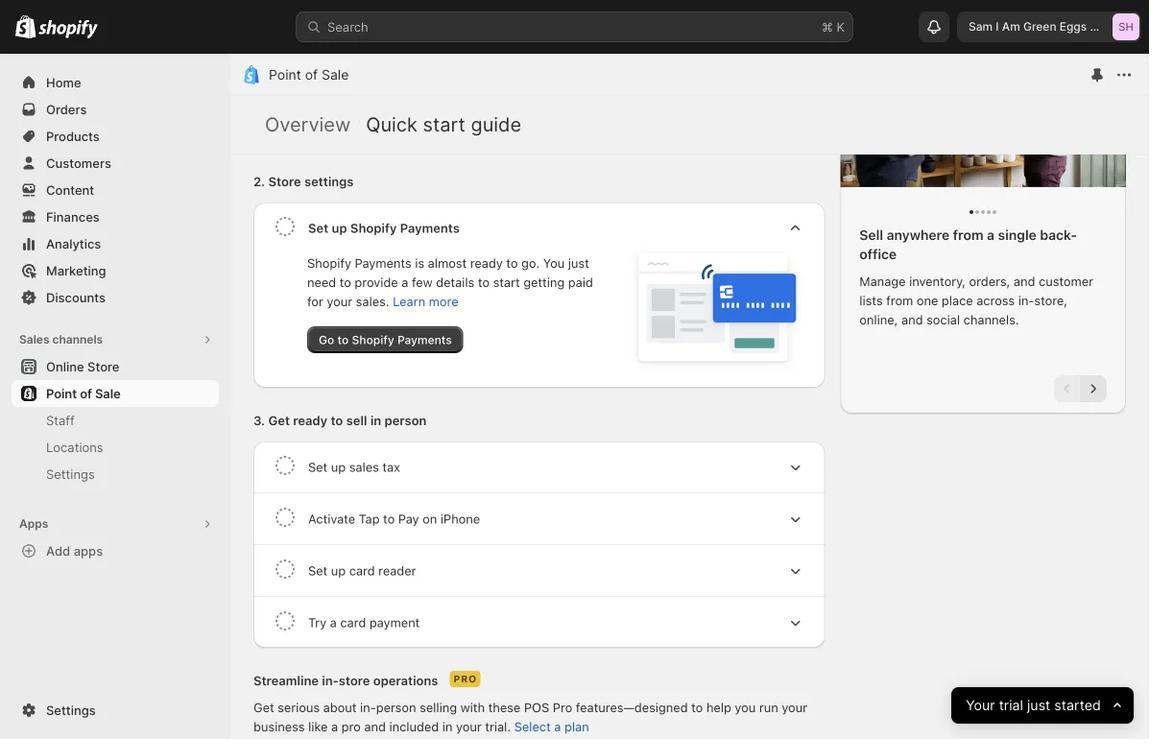 Task type: describe. For each thing, give the bounding box(es) containing it.
0 vertical spatial point of sale link
[[269, 67, 349, 83]]

0 vertical spatial sale
[[322, 67, 349, 83]]

1 settings link from the top
[[12, 461, 219, 488]]

1 horizontal spatial of
[[305, 67, 318, 83]]

start
[[423, 113, 466, 136]]

just
[[1027, 697, 1050, 714]]

started
[[1054, 697, 1101, 714]]

ham
[[1114, 20, 1139, 34]]

sam
[[969, 20, 993, 34]]

⌘ k
[[822, 19, 845, 34]]

apps
[[74, 543, 103, 558]]

overview button
[[265, 113, 351, 136]]

online
[[46, 359, 84, 374]]

i
[[996, 20, 999, 34]]

k
[[837, 19, 845, 34]]

1 settings from the top
[[46, 467, 95, 481]]

1 horizontal spatial point
[[269, 67, 301, 83]]

online store
[[46, 359, 119, 374]]

sale inside point of sale link
[[95, 386, 121, 401]]

add apps button
[[12, 538, 219, 565]]

green
[[1023, 20, 1057, 34]]

sales
[[19, 333, 49, 347]]

search
[[327, 19, 368, 34]]

1 vertical spatial point
[[46, 386, 77, 401]]

2 settings link from the top
[[12, 697, 219, 724]]

apps
[[19, 517, 48, 531]]

orders
[[46, 102, 87, 117]]

guide
[[471, 113, 521, 136]]

finances
[[46, 209, 100, 224]]

sam i am green eggs and ham image
[[1113, 13, 1140, 40]]

channels
[[52, 333, 103, 347]]

home link
[[12, 69, 219, 96]]

add
[[46, 543, 70, 558]]

0 horizontal spatial shopify image
[[15, 15, 36, 38]]

icon for point of sale image
[[242, 65, 261, 84]]

0 horizontal spatial point of sale
[[46, 386, 121, 401]]

analytics link
[[12, 230, 219, 257]]

your
[[966, 697, 995, 714]]

home
[[46, 75, 81, 90]]

locations
[[46, 440, 103, 455]]

customers link
[[12, 150, 219, 177]]

content link
[[12, 177, 219, 204]]

⌘
[[822, 19, 833, 34]]

staff
[[46, 413, 75, 428]]



Task type: locate. For each thing, give the bounding box(es) containing it.
0 vertical spatial point of sale
[[269, 67, 349, 83]]

overview
[[265, 113, 351, 136]]

discounts link
[[12, 284, 219, 311]]

orders link
[[12, 96, 219, 123]]

staff link
[[12, 407, 219, 434]]

point of sale link down store
[[12, 380, 219, 407]]

trial
[[999, 697, 1023, 714]]

point of sale down online store
[[46, 386, 121, 401]]

sales channels button
[[12, 326, 219, 353]]

your trial just started
[[966, 697, 1101, 714]]

point
[[269, 67, 301, 83], [46, 386, 77, 401]]

0 vertical spatial point
[[269, 67, 301, 83]]

0 horizontal spatial point of sale link
[[12, 380, 219, 407]]

sale
[[322, 67, 349, 83], [95, 386, 121, 401]]

point up staff
[[46, 386, 77, 401]]

products link
[[12, 123, 219, 150]]

0 vertical spatial of
[[305, 67, 318, 83]]

1 horizontal spatial sale
[[322, 67, 349, 83]]

1 vertical spatial sale
[[95, 386, 121, 401]]

finances link
[[12, 204, 219, 230]]

of
[[305, 67, 318, 83], [80, 386, 92, 401]]

point of sale up 'overview' button
[[269, 67, 349, 83]]

online store link
[[12, 353, 219, 380]]

settings link
[[12, 461, 219, 488], [12, 697, 219, 724]]

1 vertical spatial of
[[80, 386, 92, 401]]

1 vertical spatial settings
[[46, 703, 96, 718]]

1 vertical spatial point of sale link
[[12, 380, 219, 407]]

1 vertical spatial point of sale
[[46, 386, 121, 401]]

sales channels
[[19, 333, 103, 347]]

0 vertical spatial settings link
[[12, 461, 219, 488]]

0 horizontal spatial of
[[80, 386, 92, 401]]

store
[[87, 359, 119, 374]]

your trial just started button
[[951, 687, 1134, 724]]

add apps
[[46, 543, 103, 558]]

quick start guide
[[366, 113, 521, 136]]

settings
[[46, 467, 95, 481], [46, 703, 96, 718]]

1 horizontal spatial point of sale link
[[269, 67, 349, 83]]

point of sale link
[[269, 67, 349, 83], [12, 380, 219, 407]]

content
[[46, 182, 94, 197]]

discounts
[[46, 290, 106, 305]]

products
[[46, 129, 100, 144]]

1 vertical spatial settings link
[[12, 697, 219, 724]]

2 settings from the top
[[46, 703, 96, 718]]

1 horizontal spatial point of sale
[[269, 67, 349, 83]]

0 horizontal spatial point
[[46, 386, 77, 401]]

customers
[[46, 156, 111, 170]]

am
[[1002, 20, 1020, 34]]

point of sale
[[269, 67, 349, 83], [46, 386, 121, 401]]

1 horizontal spatial shopify image
[[39, 20, 98, 39]]

0 horizontal spatial sale
[[95, 386, 121, 401]]

and
[[1090, 20, 1111, 34]]

online store button
[[0, 353, 230, 380]]

point of sale link up 'overview' button
[[269, 67, 349, 83]]

analytics
[[46, 236, 101, 251]]

marketing link
[[12, 257, 219, 284]]

sam i am green eggs and ham
[[969, 20, 1139, 34]]

apps button
[[12, 511, 219, 538]]

shopify image
[[15, 15, 36, 38], [39, 20, 98, 39]]

of down online store
[[80, 386, 92, 401]]

of up overview at the top left of page
[[305, 67, 318, 83]]

0 vertical spatial settings
[[46, 467, 95, 481]]

sale down store
[[95, 386, 121, 401]]

locations link
[[12, 434, 219, 461]]

eggs
[[1060, 20, 1087, 34]]

sale down the search
[[322, 67, 349, 83]]

quick
[[366, 113, 417, 136]]

marketing
[[46, 263, 106, 278]]

point right the icon for point of sale
[[269, 67, 301, 83]]



Task type: vqa. For each thing, say whether or not it's contained in the screenshot.
middle images
no



